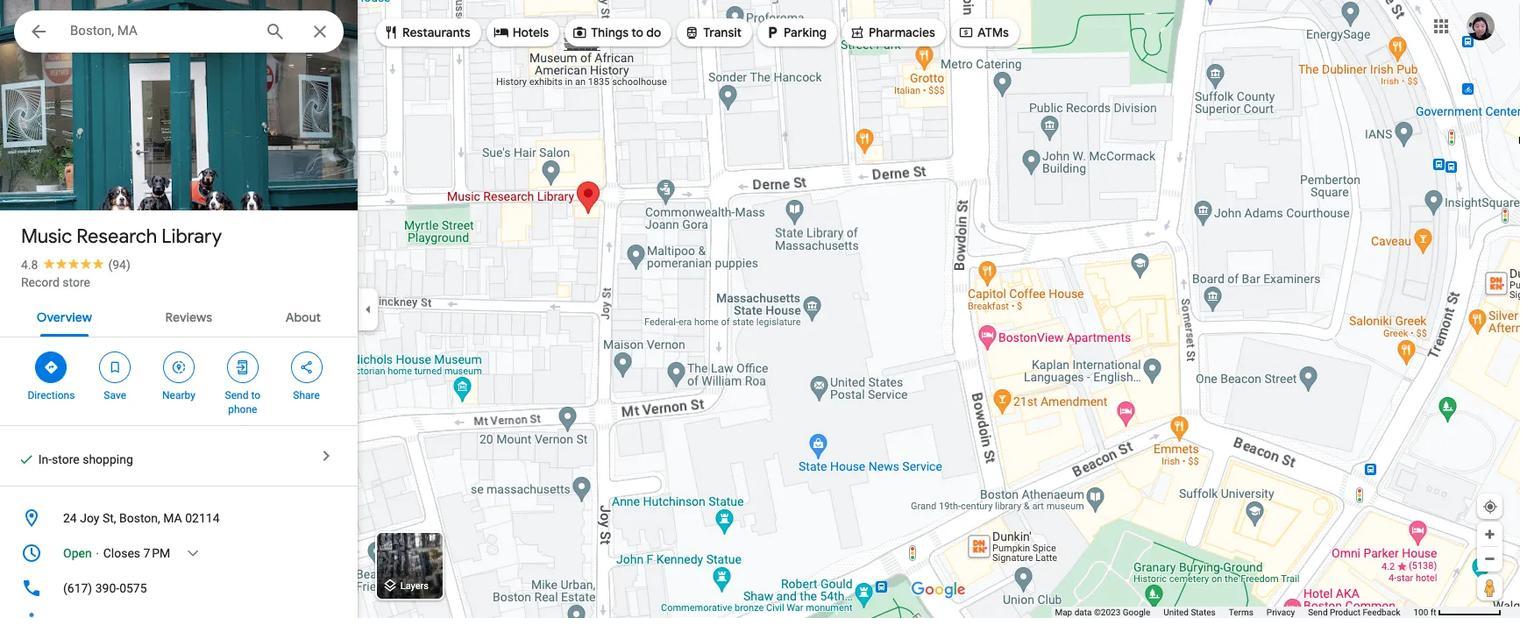 Task type: vqa. For each thing, say whether or not it's contained in the screenshot.
Map data ©2023 Google
yes



Task type: describe. For each thing, give the bounding box(es) containing it.
24
[[63, 511, 77, 525]]

phone
[[228, 403, 257, 416]]

record store button
[[21, 274, 90, 291]]

24 joy st, boston, ma 02114 button
[[0, 501, 358, 536]]

100 ft
[[1414, 608, 1437, 617]]

⋅
[[95, 546, 100, 560]]

02114
[[185, 511, 220, 525]]

 search field
[[14, 11, 344, 56]]

about
[[286, 310, 321, 325]]

 hotels
[[494, 22, 549, 42]]

©2023
[[1095, 608, 1121, 617]]

tab list inside google maps 'element'
[[0, 295, 358, 337]]

collapse side panel image
[[359, 300, 378, 319]]

things
[[591, 25, 629, 40]]

29 photos button
[[13, 167, 114, 197]]

open
[[63, 546, 92, 560]]

hours image
[[21, 543, 42, 564]]

in-
[[38, 453, 52, 467]]

Boston, MA field
[[14, 11, 344, 53]]

record
[[21, 275, 60, 289]]

in-store shopping button
[[0, 426, 358, 486]]

photos
[[64, 174, 107, 190]]


[[765, 22, 781, 42]]

 button
[[14, 11, 63, 56]]

states
[[1191, 608, 1216, 617]]

94 reviews element
[[108, 258, 131, 272]]


[[299, 358, 315, 377]]

0575
[[119, 582, 147, 596]]

send to phone
[[225, 389, 261, 416]]

google maps element
[[0, 0, 1521, 618]]

7 pm
[[143, 546, 170, 560]]

ma
[[163, 511, 182, 525]]


[[572, 22, 588, 42]]

pharmacies
[[869, 25, 936, 40]]


[[235, 358, 251, 377]]

closes
[[103, 546, 140, 560]]

4.8
[[21, 258, 38, 272]]

to inside  things to do
[[632, 25, 644, 40]]

29 photos
[[45, 174, 107, 190]]

directions
[[28, 389, 75, 402]]

footer inside google maps 'element'
[[1055, 607, 1414, 618]]

do
[[647, 25, 662, 40]]

photo of music research library image
[[0, 0, 358, 283]]

transit
[[704, 25, 742, 40]]

google
[[1123, 608, 1151, 617]]

privacy button
[[1267, 607, 1296, 618]]

restaurants
[[403, 25, 471, 40]]

music research library
[[21, 225, 222, 249]]

390-
[[95, 582, 119, 596]]

has in-store shopping group
[[11, 451, 133, 468]]

atms
[[978, 25, 1009, 40]]

library
[[162, 225, 222, 249]]

boston,
[[119, 511, 160, 525]]

send product feedback
[[1309, 608, 1401, 617]]

privacy
[[1267, 608, 1296, 617]]


[[43, 358, 59, 377]]

29
[[45, 174, 60, 190]]

terms
[[1229, 608, 1254, 617]]

save
[[104, 389, 126, 402]]

map
[[1055, 608, 1073, 617]]

parking
[[784, 25, 827, 40]]

music research library main content
[[0, 0, 358, 618]]


[[684, 22, 700, 42]]

map data ©2023 google
[[1055, 608, 1151, 617]]



Task type: locate. For each thing, give the bounding box(es) containing it.
24 joy st, boston, ma 02114
[[63, 511, 220, 525]]

research
[[77, 225, 157, 249]]

united states
[[1164, 608, 1216, 617]]

zoom out image
[[1484, 553, 1497, 566]]

product
[[1331, 608, 1361, 617]]

send for send product feedback
[[1309, 608, 1328, 617]]


[[850, 22, 866, 42]]

 atms
[[959, 22, 1009, 42]]

open ⋅ closes 7 pm
[[63, 546, 170, 560]]

to inside the send to phone
[[251, 389, 261, 402]]

google account: michele murakami  
(michele.murakami@adept.ai) image
[[1467, 12, 1495, 40]]

store for in-
[[52, 453, 80, 467]]

 transit
[[684, 22, 742, 42]]

show open hours for the week image
[[185, 546, 201, 561]]

footer
[[1055, 607, 1414, 618]]


[[171, 358, 187, 377]]

 parking
[[765, 22, 827, 42]]


[[383, 22, 399, 42]]

store down 4.8 stars image on the top of the page
[[63, 275, 90, 289]]

actions for music research library region
[[0, 338, 358, 425]]

1 horizontal spatial to
[[632, 25, 644, 40]]

(617)
[[63, 582, 92, 596]]

zoom in image
[[1484, 528, 1497, 541]]

none field inside boston, ma field
[[70, 20, 251, 41]]

store
[[63, 275, 90, 289], [52, 453, 80, 467]]


[[959, 22, 974, 42]]

united states button
[[1164, 607, 1216, 618]]

1 vertical spatial send
[[1309, 608, 1328, 617]]

send inside button
[[1309, 608, 1328, 617]]

(617) 390-0575 button
[[0, 571, 358, 606]]

united
[[1164, 608, 1189, 617]]

to left do
[[632, 25, 644, 40]]

tab list
[[0, 295, 358, 337]]

0 vertical spatial store
[[63, 275, 90, 289]]

ft
[[1431, 608, 1437, 617]]

 pharmacies
[[850, 22, 936, 42]]

show street view coverage image
[[1478, 574, 1503, 601]]

100 ft button
[[1414, 608, 1502, 617]]

None field
[[70, 20, 251, 41]]

send
[[225, 389, 249, 402], [1309, 608, 1328, 617]]

show your location image
[[1483, 499, 1499, 515]]

joy
[[80, 511, 99, 525]]

send product feedback button
[[1309, 607, 1401, 618]]

4.8 stars image
[[38, 258, 108, 269]]

reviews
[[165, 310, 212, 325]]

st,
[[103, 511, 116, 525]]

reviews button
[[151, 295, 226, 337]]

overview button
[[23, 295, 106, 337]]

0 horizontal spatial to
[[251, 389, 261, 402]]

data
[[1075, 608, 1092, 617]]

send left product
[[1309, 608, 1328, 617]]

layers
[[401, 581, 429, 592]]

0 vertical spatial to
[[632, 25, 644, 40]]

plus code: 9w5m+pw boston, massachusetts image
[[21, 613, 42, 618]]

footer containing map data ©2023 google
[[1055, 607, 1414, 618]]

store left "shopping"
[[52, 453, 80, 467]]


[[107, 358, 123, 377]]


[[28, 19, 49, 44]]

store inside group
[[52, 453, 80, 467]]

1 vertical spatial store
[[52, 453, 80, 467]]

send up phone
[[225, 389, 249, 402]]

 things to do
[[572, 22, 662, 42]]

1 vertical spatial to
[[251, 389, 261, 402]]

hotels
[[513, 25, 549, 40]]

to
[[632, 25, 644, 40], [251, 389, 261, 402]]

(617) 390-0575
[[63, 582, 147, 596]]

1 horizontal spatial send
[[1309, 608, 1328, 617]]

shopping
[[83, 453, 133, 467]]

terms button
[[1229, 607, 1254, 618]]

0 vertical spatial send
[[225, 389, 249, 402]]

share
[[293, 389, 320, 402]]

feedback
[[1363, 608, 1401, 617]]

(94)
[[108, 258, 131, 272]]

overview
[[37, 310, 92, 325]]

about button
[[272, 295, 335, 337]]

 restaurants
[[383, 22, 471, 42]]

to up phone
[[251, 389, 261, 402]]

information for music research library region
[[0, 501, 358, 618]]

music
[[21, 225, 72, 249]]

nearby
[[162, 389, 196, 402]]

record store
[[21, 275, 90, 289]]


[[494, 22, 509, 42]]

store for record
[[63, 275, 90, 289]]

0 horizontal spatial send
[[225, 389, 249, 402]]

send for send to phone
[[225, 389, 249, 402]]

in-store shopping
[[38, 453, 133, 467]]

send inside the send to phone
[[225, 389, 249, 402]]

100
[[1414, 608, 1429, 617]]

tab list containing overview
[[0, 295, 358, 337]]



